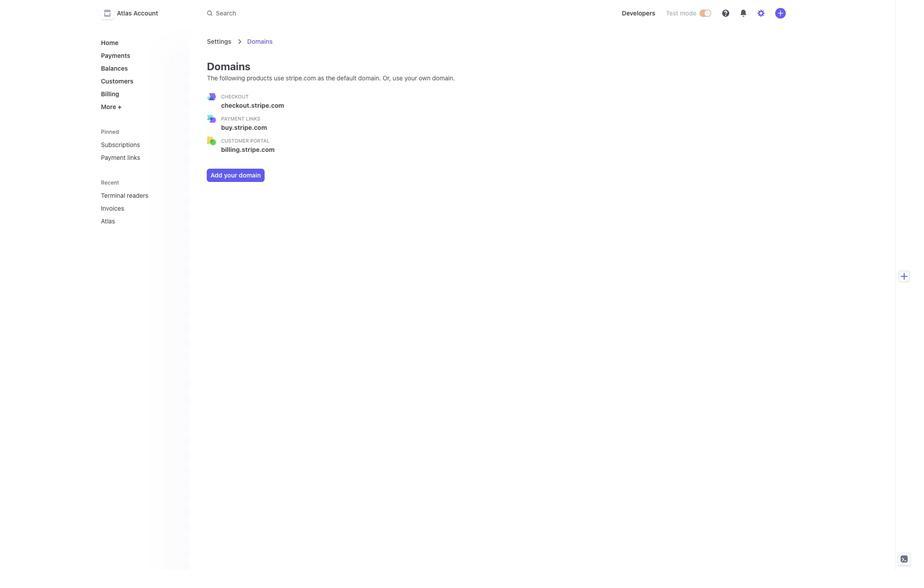 Task type: locate. For each thing, give the bounding box(es) containing it.
own
[[419, 74, 431, 82]]

atlas inside recent element
[[101, 217, 115, 225]]

domains
[[247, 38, 273, 45], [207, 60, 250, 72]]

1 vertical spatial atlas
[[101, 217, 115, 225]]

invoices link
[[97, 201, 170, 216]]

test mode
[[666, 9, 697, 17]]

atlas
[[117, 9, 132, 17], [101, 217, 115, 225]]

domain.
[[358, 74, 381, 82], [432, 74, 455, 82]]

domains the following products use stripe.com as the default domain. or, use your own domain.
[[207, 60, 455, 82]]

0 horizontal spatial atlas
[[101, 217, 115, 225]]

0 vertical spatial atlas
[[117, 9, 132, 17]]

checkout
[[221, 94, 249, 99]]

account
[[133, 9, 158, 17]]

use
[[274, 74, 284, 82], [393, 74, 403, 82]]

home
[[101, 39, 118, 46]]

domain. left or,
[[358, 74, 381, 82]]

domains up following
[[207, 60, 250, 72]]

portal
[[250, 138, 270, 144]]

Search text field
[[202, 5, 451, 21]]

settings link
[[207, 38, 231, 45]]

payments
[[101, 52, 130, 59]]

your
[[405, 74, 417, 82], [224, 171, 237, 179]]

use right or,
[[393, 74, 403, 82]]

as
[[318, 74, 324, 82]]

domains up products
[[247, 38, 273, 45]]

pinned
[[101, 129, 119, 135]]

customers link
[[97, 74, 182, 88]]

stripe.com
[[286, 74, 316, 82]]

billing link
[[97, 87, 182, 101]]

0 horizontal spatial use
[[274, 74, 284, 82]]

your inside domains the following products use stripe.com as the default domain. or, use your own domain.
[[405, 74, 417, 82]]

atlas down invoices
[[101, 217, 115, 225]]

domains inside domains the following products use stripe.com as the default domain. or, use your own domain.
[[207, 60, 250, 72]]

invoices
[[101, 205, 124, 212]]

use right products
[[274, 74, 284, 82]]

links
[[127, 154, 140, 161]]

1 horizontal spatial your
[[405, 74, 417, 82]]

checkout checkout.stripe.com
[[221, 94, 284, 109]]

developers link
[[618, 6, 659, 20]]

atlas left account
[[117, 9, 132, 17]]

+
[[118, 103, 122, 110]]

1 vertical spatial your
[[224, 171, 237, 179]]

0 horizontal spatial payment
[[101, 154, 126, 161]]

following
[[220, 74, 245, 82]]

search
[[216, 9, 236, 17]]

payment down subscriptions
[[101, 154, 126, 161]]

0 horizontal spatial domain.
[[358, 74, 381, 82]]

your right add
[[224, 171, 237, 179]]

pinned element
[[97, 137, 182, 165]]

payment links link
[[97, 150, 182, 165]]

add your domain button
[[207, 169, 264, 182]]

developers
[[622, 9, 655, 17]]

checkout.stripe.com
[[221, 102, 284, 109]]

0 vertical spatial domains
[[247, 38, 273, 45]]

core navigation links element
[[97, 35, 182, 114]]

settings image
[[757, 10, 765, 17]]

Search search field
[[202, 5, 451, 21]]

atlas account
[[117, 9, 158, 17]]

0 horizontal spatial your
[[224, 171, 237, 179]]

1 vertical spatial payment
[[101, 154, 126, 161]]

1 vertical spatial domains
[[207, 60, 250, 72]]

billing
[[101, 90, 119, 98]]

terminal readers link
[[97, 188, 170, 203]]

0 vertical spatial your
[[405, 74, 417, 82]]

payment
[[221, 116, 245, 121], [101, 154, 126, 161]]

domain. right own
[[432, 74, 455, 82]]

payment up buy.stripe.com at the left top of page
[[221, 116, 245, 121]]

1 horizontal spatial payment
[[221, 116, 245, 121]]

payment inside payment links buy.stripe.com
[[221, 116, 245, 121]]

atlas inside button
[[117, 9, 132, 17]]

help image
[[722, 10, 729, 17]]

1 horizontal spatial atlas
[[117, 9, 132, 17]]

pinned navigation links element
[[97, 128, 182, 165]]

more
[[101, 103, 116, 110]]

billing.stripe.com
[[221, 146, 275, 153]]

your left own
[[405, 74, 417, 82]]

0 vertical spatial payment
[[221, 116, 245, 121]]

1 horizontal spatial use
[[393, 74, 403, 82]]

products
[[247, 74, 272, 82]]

customer
[[221, 138, 249, 144]]

atlas link
[[97, 214, 170, 228]]

payment inside pinned element
[[101, 154, 126, 161]]

atlas account button
[[101, 7, 167, 19]]

1 horizontal spatial domain.
[[432, 74, 455, 82]]



Task type: describe. For each thing, give the bounding box(es) containing it.
customer portal billing.stripe.com
[[221, 138, 275, 153]]

your inside button
[[224, 171, 237, 179]]

payment links buy.stripe.com
[[221, 116, 267, 131]]

1 domain. from the left
[[358, 74, 381, 82]]

terminal readers
[[101, 192, 148, 199]]

balances link
[[97, 61, 182, 76]]

atlas for atlas account
[[117, 9, 132, 17]]

default
[[337, 74, 357, 82]]

mode
[[680, 9, 697, 17]]

recent navigation links element
[[92, 179, 189, 228]]

payments link
[[97, 48, 182, 63]]

payment for payment links
[[101, 154, 126, 161]]

or,
[[383, 74, 391, 82]]

2 domain. from the left
[[432, 74, 455, 82]]

recent
[[101, 179, 119, 186]]

the
[[207, 74, 218, 82]]

test
[[666, 9, 678, 17]]

terminal
[[101, 192, 125, 199]]

recent element
[[92, 188, 189, 228]]

the
[[326, 74, 335, 82]]

add
[[211, 171, 222, 179]]

buy.stripe.com
[[221, 124, 267, 131]]

2 use from the left
[[393, 74, 403, 82]]

settings
[[207, 38, 231, 45]]

subscriptions link
[[97, 137, 182, 152]]

atlas for atlas
[[101, 217, 115, 225]]

customers
[[101, 77, 133, 85]]

balances
[[101, 65, 128, 72]]

more +
[[101, 103, 122, 110]]

readers
[[127, 192, 148, 199]]

domain
[[239, 171, 261, 179]]

domains for domains
[[247, 38, 273, 45]]

add your domain
[[211, 171, 261, 179]]

home link
[[97, 35, 182, 50]]

links
[[246, 116, 260, 121]]

1 use from the left
[[274, 74, 284, 82]]

subscriptions
[[101, 141, 140, 148]]

payment for payment links buy.stripe.com
[[221, 116, 245, 121]]

payment links
[[101, 154, 140, 161]]

domains for domains the following products use stripe.com as the default domain. or, use your own domain.
[[207, 60, 250, 72]]



Task type: vqa. For each thing, say whether or not it's contained in the screenshot.
columns
no



